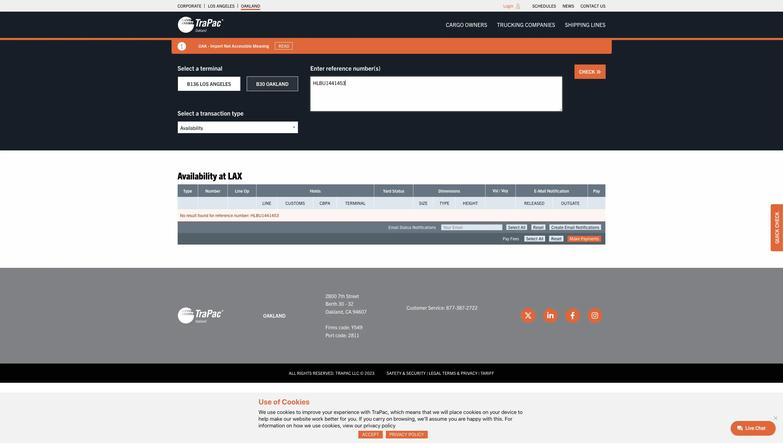 Task type: locate. For each thing, give the bounding box(es) containing it.
1 horizontal spatial line
[[263, 201, 271, 206]]

Enter reference number(s) text field
[[311, 77, 563, 111]]

angeles left oakland link
[[217, 3, 235, 9]]

1 horizontal spatial for
[[340, 416, 347, 422]]

select left transaction
[[178, 109, 194, 117]]

corporate
[[178, 3, 202, 9]]

1 vertical spatial use
[[313, 423, 321, 429]]

code: up 2811
[[339, 324, 350, 330]]

1 horizontal spatial -
[[345, 301, 347, 307]]

found
[[198, 213, 208, 218]]

2 oakland image from the top
[[178, 307, 224, 324]]

1 & from the left
[[403, 371, 406, 376]]

0 vertical spatial status
[[393, 188, 405, 194]]

1 vertical spatial privacy
[[390, 432, 408, 437]]

1 vertical spatial we
[[305, 423, 311, 429]]

0 horizontal spatial line
[[235, 188, 243, 194]]

to right the 'device'
[[518, 409, 523, 415]]

2 & from the left
[[457, 371, 460, 376]]

contact us link
[[581, 2, 606, 10]]

1 vertical spatial with
[[483, 416, 493, 422]]

vsl / voy
[[493, 188, 509, 194]]

privacy inside footer
[[461, 371, 478, 376]]

status for yard
[[393, 188, 405, 194]]

menu bar containing cargo owners
[[441, 19, 611, 31]]

no result found for reference number: hlbu1441453
[[180, 213, 279, 218]]

0 vertical spatial a
[[196, 64, 199, 72]]

with
[[361, 409, 371, 415], [483, 416, 493, 422]]

1 horizontal spatial you
[[449, 416, 457, 422]]

- right 30 at the left of page
[[345, 301, 347, 307]]

0 vertical spatial menu bar
[[530, 2, 609, 10]]

our right make
[[284, 416, 292, 422]]

0 horizontal spatial |
[[427, 371, 428, 376]]

privacy
[[461, 371, 478, 376], [390, 432, 408, 437]]

code: right port
[[336, 332, 347, 338]]

0 vertical spatial code:
[[339, 324, 350, 330]]

you
[[364, 416, 372, 422], [449, 416, 457, 422]]

2 select from the top
[[178, 109, 194, 117]]

1 horizontal spatial privacy
[[461, 371, 478, 376]]

a left terminal
[[196, 64, 199, 72]]

cookies
[[282, 398, 310, 407]]

0 horizontal spatial cookies
[[277, 409, 295, 415]]

1 vertical spatial a
[[196, 109, 199, 117]]

with up if
[[361, 409, 371, 415]]

&
[[403, 371, 406, 376], [457, 371, 460, 376]]

e-mail notification
[[535, 188, 570, 194]]

0 horizontal spatial to
[[296, 409, 301, 415]]

you right if
[[364, 416, 372, 422]]

corporate link
[[178, 2, 202, 10]]

1 vertical spatial angeles
[[210, 81, 231, 87]]

los right b136
[[200, 81, 209, 87]]

a
[[196, 64, 199, 72], [196, 109, 199, 117]]

to up website
[[296, 409, 301, 415]]

line
[[235, 188, 243, 194], [263, 201, 271, 206]]

1 vertical spatial oakland image
[[178, 307, 224, 324]]

30
[[339, 301, 344, 307]]

2 a from the top
[[196, 109, 199, 117]]

0 vertical spatial our
[[284, 416, 292, 422]]

1 vertical spatial type
[[440, 201, 450, 206]]

0 horizontal spatial for
[[209, 213, 215, 218]]

check button
[[575, 65, 606, 79]]

cookies,
[[322, 423, 342, 429]]

banner containing cargo owners
[[0, 12, 784, 54]]

menu bar up shipping
[[530, 2, 609, 10]]

oak
[[198, 43, 207, 49]]

- inside 2800 7th street berth 30 - 32 oakland, ca 94607
[[345, 301, 347, 307]]

1 vertical spatial -
[[345, 301, 347, 307]]

0 vertical spatial use
[[268, 409, 276, 415]]

0 vertical spatial on
[[483, 409, 489, 415]]

lax
[[228, 170, 242, 181]]

on left how
[[286, 423, 292, 429]]

& right the terms
[[457, 371, 460, 376]]

1 vertical spatial reference
[[215, 213, 233, 218]]

payments
[[581, 236, 599, 242]]

angeles down terminal
[[210, 81, 231, 87]]

work
[[312, 416, 324, 422]]

oakland image for footer containing 2800 7th street
[[178, 307, 224, 324]]

0 horizontal spatial use
[[268, 409, 276, 415]]

a for transaction
[[196, 109, 199, 117]]

1 horizontal spatial your
[[490, 409, 500, 415]]

code:
[[339, 324, 350, 330], [336, 332, 347, 338]]

los
[[208, 3, 216, 9], [200, 81, 209, 87]]

banner
[[0, 12, 784, 54]]

login link
[[504, 3, 514, 9]]

1 vertical spatial our
[[355, 423, 363, 429]]

2811
[[348, 332, 360, 338]]

1 horizontal spatial &
[[457, 371, 460, 376]]

1 vertical spatial line
[[263, 201, 271, 206]]

1 to from the left
[[296, 409, 301, 415]]

a left transaction
[[196, 109, 199, 117]]

check inside check button
[[580, 69, 597, 75]]

menu bar down light icon
[[441, 19, 611, 31]]

1 horizontal spatial our
[[355, 423, 363, 429]]

our down if
[[355, 423, 363, 429]]

firms code:  y549 port code:  2811
[[326, 324, 363, 338]]

2 to from the left
[[518, 409, 523, 415]]

1 vertical spatial pay
[[503, 236, 510, 242]]

reference left number:
[[215, 213, 233, 218]]

schedules
[[533, 3, 557, 9]]

released
[[525, 201, 545, 206]]

shipping lines
[[565, 21, 606, 28]]

1 horizontal spatial on
[[387, 416, 393, 422]]

view
[[343, 423, 354, 429]]

angeles
[[217, 3, 235, 9], [210, 81, 231, 87]]

0 horizontal spatial with
[[361, 409, 371, 415]]

2 horizontal spatial on
[[483, 409, 489, 415]]

on left the 'device'
[[483, 409, 489, 415]]

use
[[268, 409, 276, 415], [313, 423, 321, 429]]

we'll
[[418, 416, 428, 422]]

angeles inside los angeles link
[[217, 3, 235, 9]]

menu bar inside banner
[[441, 19, 611, 31]]

customs
[[286, 201, 305, 206]]

0 horizontal spatial pay
[[503, 236, 510, 242]]

lines
[[591, 21, 606, 28]]

for right found on the top of the page
[[209, 213, 215, 218]]

enter reference number(s)
[[311, 64, 381, 72]]

accessible
[[232, 43, 252, 49]]

2 vertical spatial oakland
[[263, 313, 286, 319]]

0 horizontal spatial type
[[183, 188, 192, 194]]

your up this.
[[490, 409, 500, 415]]

your up better
[[322, 409, 333, 415]]

1 horizontal spatial cookies
[[464, 409, 482, 415]]

1 vertical spatial select
[[178, 109, 194, 117]]

0 vertical spatial with
[[361, 409, 371, 415]]

0 vertical spatial los
[[208, 3, 216, 9]]

1 | from the left
[[427, 371, 428, 376]]

mail
[[539, 188, 547, 194]]

oakland image inside banner
[[178, 16, 224, 33]]

privacy
[[364, 423, 381, 429]]

means
[[406, 409, 421, 415]]

1 horizontal spatial to
[[518, 409, 523, 415]]

1 a from the top
[[196, 64, 199, 72]]

read
[[279, 43, 289, 49]]

type down "dimensions"
[[440, 201, 450, 206]]

1 horizontal spatial pay
[[594, 188, 600, 194]]

0 vertical spatial check
[[580, 69, 597, 75]]

1 vertical spatial on
[[387, 416, 393, 422]]

1 horizontal spatial type
[[440, 201, 450, 206]]

0 horizontal spatial &
[[403, 371, 406, 376]]

cargo owners link
[[441, 19, 493, 31]]

number(s)
[[353, 64, 381, 72]]

with left this.
[[483, 416, 493, 422]]

customer
[[407, 305, 427, 311]]

oakland,
[[326, 309, 345, 315]]

on up policy
[[387, 416, 393, 422]]

0 vertical spatial type
[[183, 188, 192, 194]]

use down work
[[313, 423, 321, 429]]

status right email
[[400, 225, 412, 230]]

op
[[244, 188, 249, 194]]

information
[[259, 423, 285, 429]]

2800 7th street berth 30 - 32 oakland, ca 94607
[[326, 293, 367, 315]]

0 horizontal spatial your
[[322, 409, 333, 415]]

menu bar
[[530, 2, 609, 10], [441, 19, 611, 31]]

oakland image
[[178, 16, 224, 33], [178, 307, 224, 324]]

oakland image inside footer
[[178, 307, 224, 324]]

cookies up make
[[277, 409, 295, 415]]

0 vertical spatial -
[[208, 43, 209, 49]]

1 vertical spatial code:
[[336, 332, 347, 338]]

privacy down policy
[[390, 432, 408, 437]]

schedules link
[[533, 2, 557, 10]]

los right corporate "link"
[[208, 3, 216, 9]]

select up b136
[[178, 64, 194, 72]]

oak - import not accessible meaning
[[198, 43, 269, 49]]

we up assume
[[433, 409, 440, 415]]

for
[[505, 416, 513, 422]]

place
[[450, 409, 462, 415]]

firms
[[326, 324, 338, 330]]

oakland image for banner containing cargo owners
[[178, 16, 224, 33]]

| left "tariff" link
[[479, 371, 480, 376]]

1 vertical spatial for
[[340, 416, 347, 422]]

1 vertical spatial menu bar
[[441, 19, 611, 31]]

2722
[[467, 305, 478, 311]]

1 your from the left
[[322, 409, 333, 415]]

make
[[570, 236, 580, 242]]

0 vertical spatial oakland image
[[178, 16, 224, 33]]

94607
[[353, 309, 367, 315]]

use up make
[[268, 409, 276, 415]]

cookies
[[277, 409, 295, 415], [464, 409, 482, 415]]

availability at lax
[[178, 170, 242, 181]]

0 vertical spatial privacy
[[461, 371, 478, 376]]

cargo
[[446, 21, 464, 28]]

line left op
[[235, 188, 243, 194]]

size
[[419, 201, 428, 206]]

trucking
[[497, 21, 524, 28]]

we down website
[[305, 423, 311, 429]]

line up hlbu1441453
[[263, 201, 271, 206]]

1 horizontal spatial check
[[775, 212, 781, 228]]

2 your from the left
[[490, 409, 500, 415]]

1 vertical spatial los
[[200, 81, 209, 87]]

0 vertical spatial angeles
[[217, 3, 235, 9]]

los angeles link
[[208, 2, 235, 10]]

1 oakland image from the top
[[178, 16, 224, 33]]

2 | from the left
[[479, 371, 480, 376]]

cookies up happy
[[464, 409, 482, 415]]

number
[[205, 188, 221, 194]]

terminal
[[345, 201, 366, 206]]

for down experience
[[340, 416, 347, 422]]

select a terminal
[[178, 64, 223, 72]]

0 vertical spatial we
[[433, 409, 440, 415]]

dimensions
[[439, 188, 461, 194]]

2 you from the left
[[449, 416, 457, 422]]

you down place
[[449, 416, 457, 422]]

1 you from the left
[[364, 416, 372, 422]]

1 vertical spatial check
[[775, 212, 781, 228]]

- right oak
[[208, 43, 209, 49]]

tariff
[[481, 371, 495, 376]]

privacy policy
[[390, 432, 424, 437]]

0 vertical spatial pay
[[594, 188, 600, 194]]

news
[[563, 3, 575, 9]]

None button
[[507, 225, 528, 230], [532, 225, 546, 230], [550, 225, 602, 230], [525, 236, 546, 242], [550, 236, 564, 242], [507, 225, 528, 230], [532, 225, 546, 230], [550, 225, 602, 230], [525, 236, 546, 242], [550, 236, 564, 242]]

0 horizontal spatial we
[[305, 423, 311, 429]]

1 horizontal spatial we
[[433, 409, 440, 415]]

no image
[[773, 415, 779, 421]]

type down availability
[[183, 188, 192, 194]]

your
[[322, 409, 333, 415], [490, 409, 500, 415]]

0 horizontal spatial you
[[364, 416, 372, 422]]

| left legal
[[427, 371, 428, 376]]

2023
[[365, 371, 375, 376]]

help
[[259, 416, 269, 422]]

0 vertical spatial select
[[178, 64, 194, 72]]

status right yard
[[393, 188, 405, 194]]

privacy left "tariff" link
[[461, 371, 478, 376]]

for inside use of cookies we use cookies to improve your experience with trapac, which means that we will place cookies on your device to help make our website work better for you. if you carry on browsing, we'll assume you are happy with this. for information on how we use cookies, view our privacy policy
[[340, 416, 347, 422]]

port
[[326, 332, 335, 338]]

cbpa
[[320, 201, 331, 206]]

& right the "safety"
[[403, 371, 406, 376]]

0 horizontal spatial check
[[580, 69, 597, 75]]

not
[[224, 43, 231, 49]]

1 select from the top
[[178, 64, 194, 72]]

1 horizontal spatial reference
[[326, 64, 352, 72]]

1 horizontal spatial |
[[479, 371, 480, 376]]

1 vertical spatial status
[[400, 225, 412, 230]]

transaction
[[200, 109, 231, 117]]

1 horizontal spatial with
[[483, 416, 493, 422]]

0 vertical spatial line
[[235, 188, 243, 194]]

2 vertical spatial on
[[286, 423, 292, 429]]

footer
[[0, 268, 784, 383]]

reference right "enter"
[[326, 64, 352, 72]]

our
[[284, 416, 292, 422], [355, 423, 363, 429]]



Task type: describe. For each thing, give the bounding box(es) containing it.
use
[[259, 398, 272, 407]]

line op
[[235, 188, 249, 194]]

use of cookies we use cookies to improve your experience with trapac, which means that we will place cookies on your device to help make our website work better for you. if you carry on browsing, we'll assume you are happy with this. for information on how we use cookies, view our privacy policy
[[259, 398, 523, 429]]

better
[[325, 416, 339, 422]]

safety
[[387, 371, 402, 376]]

type
[[232, 109, 244, 117]]

notification
[[548, 188, 570, 194]]

vsl
[[493, 188, 499, 194]]

meaning
[[253, 43, 269, 49]]

tariff link
[[481, 371, 495, 376]]

service:
[[429, 305, 445, 311]]

2 cookies from the left
[[464, 409, 482, 415]]

carry
[[373, 416, 385, 422]]

browsing,
[[394, 416, 416, 422]]

0 horizontal spatial on
[[286, 423, 292, 429]]

solid image
[[178, 42, 186, 51]]

enter
[[311, 64, 325, 72]]

0 horizontal spatial privacy
[[390, 432, 408, 437]]

experience
[[334, 409, 360, 415]]

you.
[[348, 416, 358, 422]]

387-
[[457, 305, 467, 311]]

line for line op
[[235, 188, 243, 194]]

0 horizontal spatial -
[[208, 43, 209, 49]]

all rights reserved. trapac llc © 2023
[[289, 371, 375, 376]]

number:
[[234, 213, 250, 218]]

that
[[423, 409, 432, 415]]

yard status
[[383, 188, 405, 194]]

terminal
[[200, 64, 223, 72]]

legal terms & privacy link
[[429, 371, 478, 376]]

a for terminal
[[196, 64, 199, 72]]

contact us
[[581, 3, 606, 9]]

Your Email email field
[[442, 225, 503, 231]]

©
[[360, 371, 364, 376]]

trucking companies
[[497, 21, 556, 28]]

will
[[441, 409, 448, 415]]

this.
[[494, 416, 504, 422]]

2800
[[326, 293, 337, 299]]

make payments link
[[568, 236, 602, 242]]

e-
[[535, 188, 539, 194]]

oakland inside footer
[[263, 313, 286, 319]]

solid image
[[597, 69, 601, 74]]

select for select a transaction type
[[178, 109, 194, 117]]

holds
[[310, 188, 321, 194]]

0 horizontal spatial reference
[[215, 213, 233, 218]]

accept
[[362, 432, 379, 437]]

result
[[186, 213, 197, 218]]

select a transaction type
[[178, 109, 244, 117]]

pay for pay
[[594, 188, 600, 194]]

accept link
[[359, 431, 383, 439]]

menu bar containing schedules
[[530, 2, 609, 10]]

check inside quick check link
[[775, 212, 781, 228]]

at
[[219, 170, 226, 181]]

yard
[[383, 188, 392, 194]]

footer containing 2800 7th street
[[0, 268, 784, 383]]

1 horizontal spatial use
[[313, 423, 321, 429]]

of
[[274, 398, 281, 407]]

email
[[389, 225, 399, 230]]

if
[[359, 416, 362, 422]]

status for email
[[400, 225, 412, 230]]

privacy policy link
[[386, 431, 428, 439]]

us
[[601, 3, 606, 9]]

b30
[[256, 81, 265, 87]]

b30 oakland
[[256, 81, 289, 87]]

safety & security | legal terms & privacy | tariff
[[387, 371, 495, 376]]

security
[[407, 371, 426, 376]]

how
[[294, 423, 303, 429]]

are
[[459, 416, 466, 422]]

legal
[[429, 371, 442, 376]]

terms
[[443, 371, 456, 376]]

ca
[[346, 309, 352, 315]]

make payments
[[570, 236, 599, 242]]

customer service: 877-387-2722
[[407, 305, 478, 311]]

0 vertical spatial oakland
[[241, 3, 260, 9]]

0 horizontal spatial our
[[284, 416, 292, 422]]

street
[[346, 293, 359, 299]]

quick check
[[775, 212, 781, 244]]

light image
[[516, 4, 521, 9]]

we
[[259, 409, 266, 415]]

1 vertical spatial oakland
[[266, 81, 289, 87]]

1 cookies from the left
[[277, 409, 295, 415]]

line for line
[[263, 201, 271, 206]]

trapac
[[336, 371, 351, 376]]

fees
[[511, 236, 519, 242]]

trapac,
[[372, 409, 389, 415]]

llc
[[352, 371, 359, 376]]

0 vertical spatial for
[[209, 213, 215, 218]]

b136 los angeles
[[187, 81, 231, 87]]

make
[[270, 416, 283, 422]]

/
[[500, 188, 501, 194]]

los inside los angeles link
[[208, 3, 216, 9]]

y549
[[352, 324, 363, 330]]

news link
[[563, 2, 575, 10]]

login
[[504, 3, 514, 9]]

pay for pay fees
[[503, 236, 510, 242]]

quick
[[775, 229, 781, 244]]

reserved.
[[313, 371, 335, 376]]

all
[[289, 371, 296, 376]]

877-
[[447, 305, 457, 311]]

select for select a terminal
[[178, 64, 194, 72]]

0 vertical spatial reference
[[326, 64, 352, 72]]

policy
[[382, 423, 396, 429]]

device
[[502, 409, 517, 415]]

height
[[463, 201, 478, 206]]



Task type: vqa. For each thing, say whether or not it's contained in the screenshot.
EMAIL STATUS NOTIFICATIONS
yes



